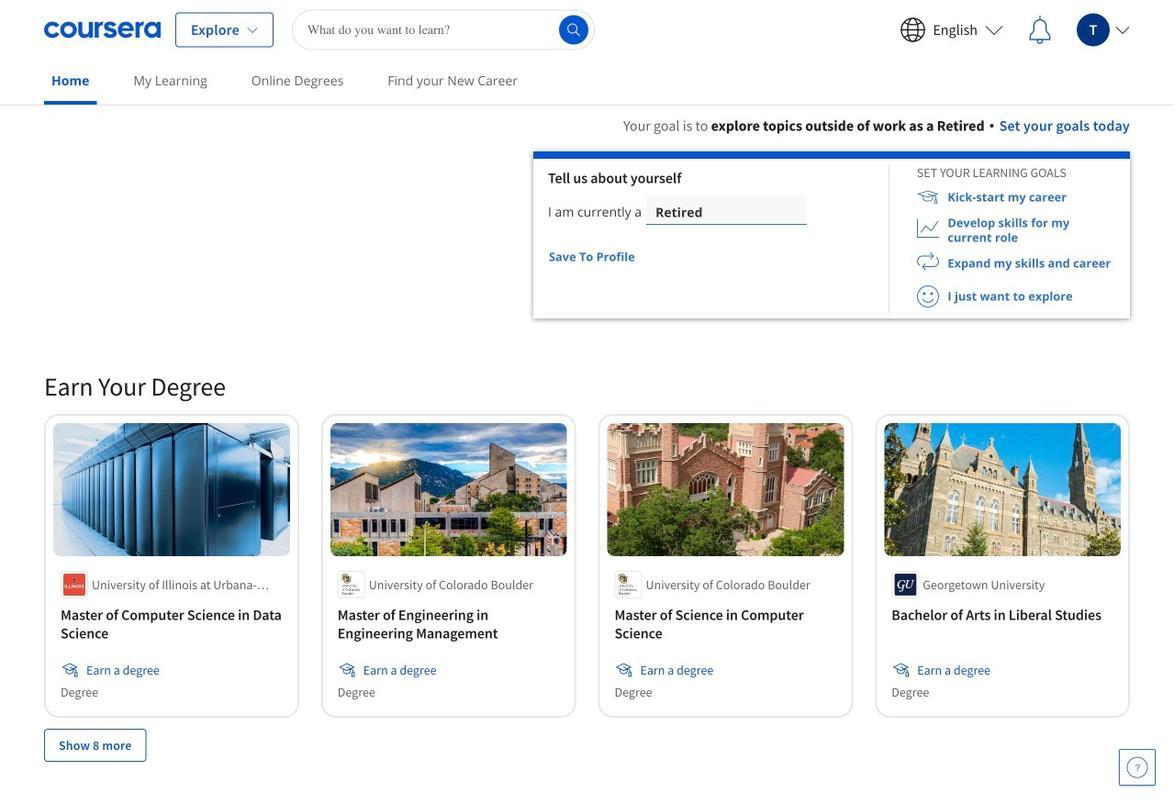 Task type: vqa. For each thing, say whether or not it's contained in the screenshot.
the Most Popular Certificates Collection element
yes



Task type: describe. For each thing, give the bounding box(es) containing it.
help center image
[[1126, 756, 1148, 778]]

What do you want to learn? text field
[[292, 10, 595, 50]]



Task type: locate. For each thing, give the bounding box(es) containing it.
coursera image
[[44, 15, 161, 45]]

None search field
[[292, 10, 595, 50]]

main content
[[0, 93, 1174, 804]]

earn your degree collection element
[[33, 341, 1141, 791]]

most popular certificates collection element
[[44, 791, 1130, 804]]

status
[[636, 256, 645, 260]]



